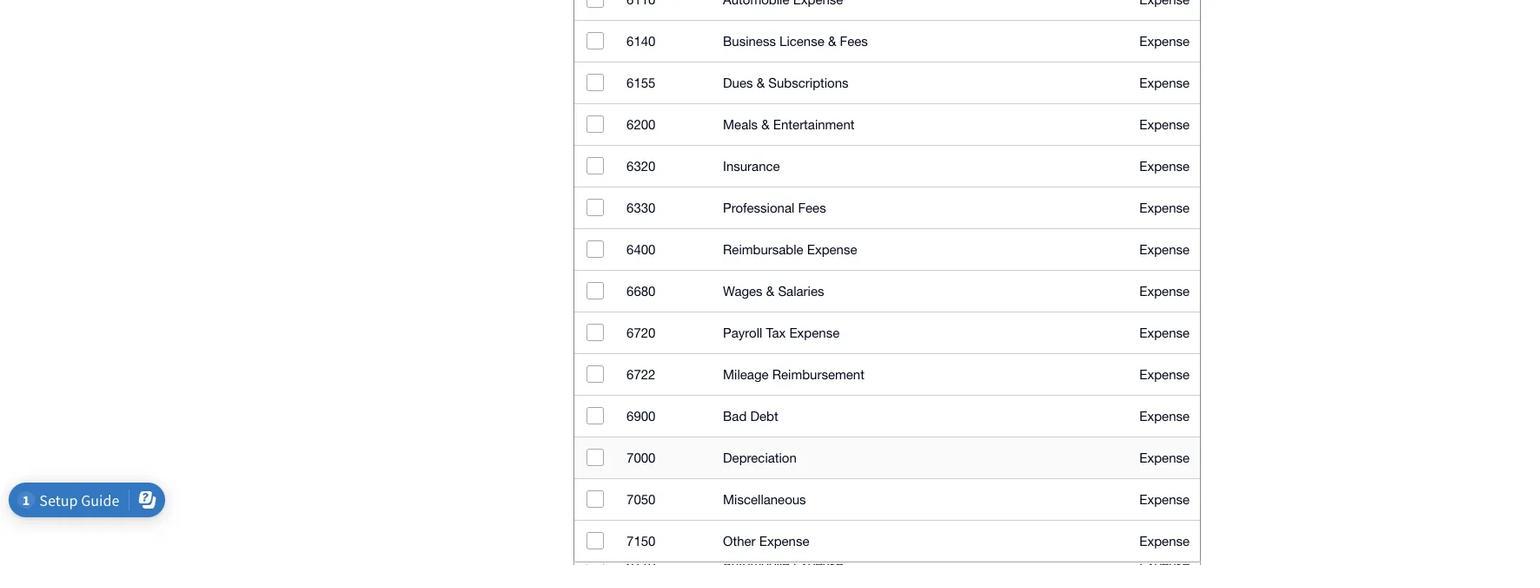 Task type: vqa. For each thing, say whether or not it's contained in the screenshot.
Expense
yes



Task type: describe. For each thing, give the bounding box(es) containing it.
7050
[[627, 492, 656, 507]]

7000
[[627, 450, 656, 465]]

& right license
[[828, 33, 837, 48]]

expense for dues & subscriptions
[[1140, 75, 1190, 90]]

expense for mileage reimbursement
[[1140, 367, 1190, 382]]

depreciation
[[723, 450, 797, 465]]

payroll tax expense
[[723, 325, 840, 340]]

license
[[780, 33, 825, 48]]

& for subscriptions
[[757, 75, 765, 90]]

dues & subscriptions
[[723, 75, 849, 90]]

6200
[[627, 116, 656, 132]]

reimbursement
[[773, 367, 865, 382]]

expense for payroll tax expense
[[1140, 325, 1190, 340]]

expense for wages & salaries
[[1140, 283, 1190, 299]]

salaries
[[778, 283, 824, 299]]

6400
[[627, 242, 656, 257]]

debt
[[751, 409, 779, 424]]

other
[[723, 534, 756, 549]]

6722
[[627, 367, 656, 382]]

bad
[[723, 409, 747, 424]]

1 horizontal spatial fees
[[840, 33, 868, 48]]

expense for bad debt
[[1140, 409, 1190, 424]]

entertainment
[[773, 116, 855, 132]]

mileage reimbursement
[[723, 367, 865, 382]]

expense for business license & fees
[[1140, 33, 1190, 48]]

wages
[[723, 283, 763, 299]]

dues
[[723, 75, 753, 90]]

expense for other expense
[[1140, 534, 1190, 549]]

expense for insurance
[[1140, 158, 1190, 173]]

6900
[[627, 409, 656, 424]]

other expense
[[723, 534, 810, 549]]

expense for reimbursable expense
[[1140, 242, 1190, 257]]

6680
[[627, 283, 656, 299]]

subscriptions
[[769, 75, 849, 90]]

miscellaneous
[[723, 492, 806, 507]]



Task type: locate. For each thing, give the bounding box(es) containing it.
& right dues
[[757, 75, 765, 90]]

expense for miscellaneous
[[1140, 492, 1190, 507]]

tax
[[766, 325, 786, 340]]

7150
[[627, 534, 656, 549]]

expense for meals & entertainment
[[1140, 116, 1190, 132]]

fees up 'reimbursable expense'
[[798, 200, 826, 215]]

reimbursable expense
[[723, 242, 858, 257]]

expense for professional fees
[[1140, 200, 1190, 215]]

& right wages
[[766, 283, 775, 299]]

payroll
[[723, 325, 763, 340]]

expense for depreciation
[[1140, 450, 1190, 465]]

0 vertical spatial fees
[[840, 33, 868, 48]]

reimbursable
[[723, 242, 804, 257]]

professional
[[723, 200, 795, 215]]

& for entertainment
[[762, 116, 770, 132]]

6155
[[627, 75, 656, 90]]

& for salaries
[[766, 283, 775, 299]]

& right meals
[[762, 116, 770, 132]]

1 vertical spatial fees
[[798, 200, 826, 215]]

&
[[828, 33, 837, 48], [757, 75, 765, 90], [762, 116, 770, 132], [766, 283, 775, 299]]

0 horizontal spatial fees
[[798, 200, 826, 215]]

6330
[[627, 200, 656, 215]]

fees
[[840, 33, 868, 48], [798, 200, 826, 215]]

mileage
[[723, 367, 769, 382]]

meals & entertainment
[[723, 116, 855, 132]]

professional fees
[[723, 200, 826, 215]]

insurance
[[723, 158, 780, 173]]

6720
[[627, 325, 656, 340]]

business
[[723, 33, 776, 48]]

bad debt
[[723, 409, 779, 424]]

6140
[[627, 33, 656, 48]]

fees right license
[[840, 33, 868, 48]]

wages & salaries
[[723, 283, 824, 299]]

6320
[[627, 158, 656, 173]]

business license & fees
[[723, 33, 868, 48]]

expense
[[1140, 33, 1190, 48], [1140, 75, 1190, 90], [1140, 116, 1190, 132], [1140, 158, 1190, 173], [1140, 200, 1190, 215], [807, 242, 858, 257], [1140, 242, 1190, 257], [1140, 283, 1190, 299], [790, 325, 840, 340], [1140, 325, 1190, 340], [1140, 367, 1190, 382], [1140, 409, 1190, 424], [1140, 450, 1190, 465], [1140, 492, 1190, 507], [759, 534, 810, 549], [1140, 534, 1190, 549]]

meals
[[723, 116, 758, 132]]



